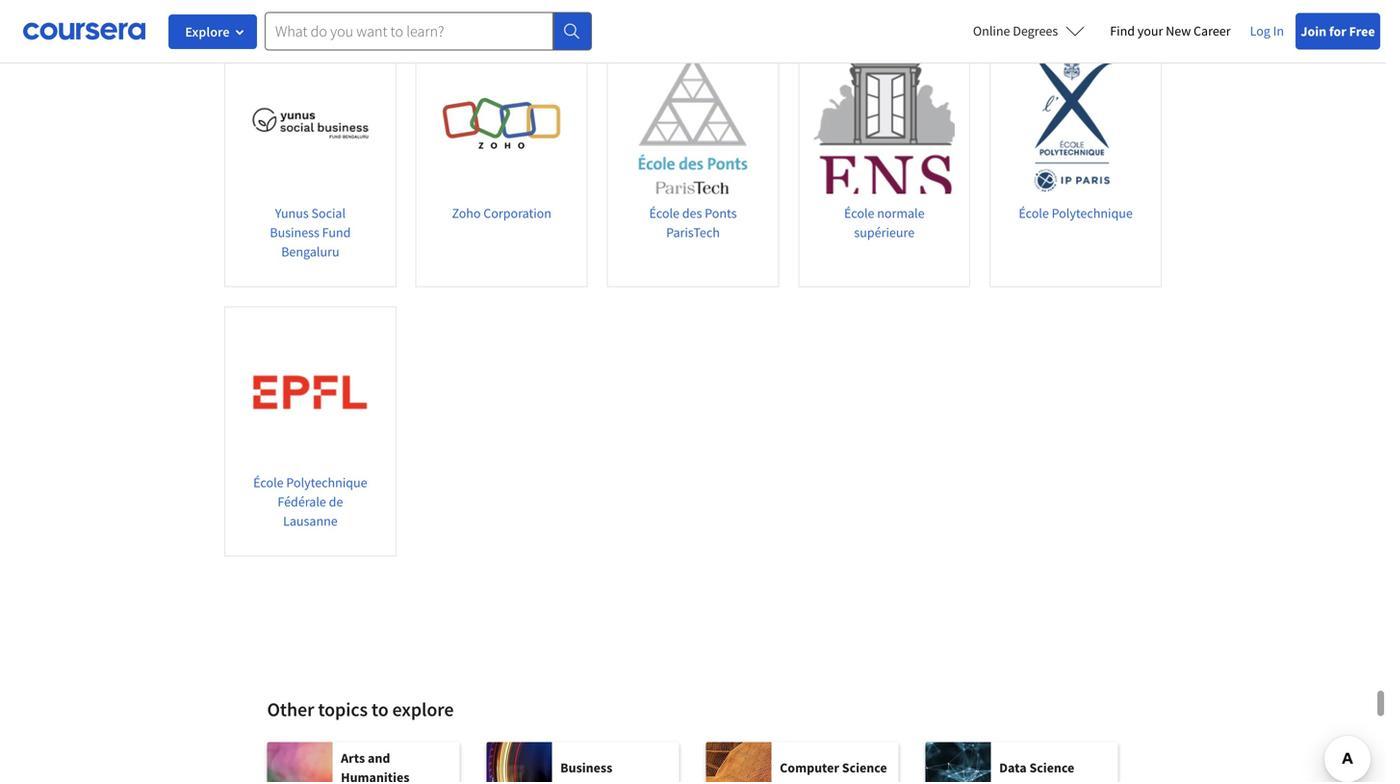 Task type: describe. For each thing, give the bounding box(es) containing it.
corporation
[[484, 205, 552, 222]]

école des ponts paristech logo image
[[623, 53, 764, 194]]

log
[[1250, 22, 1271, 39]]

science for computer science
[[842, 760, 887, 777]]

école polytechnique link
[[990, 37, 1162, 287]]

business inside yunus social business fund bengaluru
[[270, 224, 320, 241]]

data science link
[[926, 743, 1118, 783]]

online degrees button
[[958, 10, 1101, 52]]

école polytechnique logo image
[[1005, 53, 1147, 194]]

log in link
[[1241, 19, 1294, 42]]

coursera image
[[23, 16, 145, 46]]

log in
[[1250, 22, 1284, 39]]

arts and humanities
[[341, 750, 410, 783]]

What do you want to learn? text field
[[265, 12, 554, 51]]

yunus
[[275, 205, 309, 222]]

computer science link
[[706, 743, 899, 783]]

lausanne
[[283, 513, 338, 530]]

explore
[[392, 698, 454, 722]]

business link
[[487, 743, 679, 783]]

école des ponts paristech link
[[607, 37, 779, 287]]

your
[[1138, 22, 1163, 39]]

online
[[973, 22, 1010, 39]]

to
[[372, 698, 389, 722]]

online degrees
[[973, 22, 1058, 39]]

zoho corporation
[[452, 205, 552, 222]]

data
[[1000, 760, 1027, 777]]

and
[[368, 750, 390, 767]]

explore
[[185, 23, 230, 40]]

paristech
[[666, 224, 720, 241]]

data science
[[1000, 760, 1075, 777]]

école for école normale supérieure
[[844, 205, 875, 222]]

yunus social business fund bengaluru link
[[224, 37, 397, 287]]

degrees
[[1013, 22, 1058, 39]]

humanities
[[341, 769, 410, 783]]

école des ponts paristech
[[649, 205, 737, 241]]

normale
[[877, 205, 925, 222]]

école normale supérieure
[[844, 205, 925, 241]]

école normale supérieure link
[[799, 37, 971, 287]]

computer
[[780, 760, 840, 777]]



Task type: vqa. For each thing, say whether or not it's contained in the screenshot.
Join
yes



Task type: locate. For each thing, give the bounding box(es) containing it.
in
[[1273, 22, 1284, 39]]

find your new career
[[1110, 22, 1231, 39]]

join
[[1301, 23, 1327, 40]]

zoho corporation logo image
[[431, 53, 573, 194]]

other
[[267, 698, 314, 722]]

ponts
[[705, 205, 737, 222]]

école polytechnique fédérale de lausanne
[[253, 474, 367, 530]]

1 science from the left
[[842, 760, 887, 777]]

social
[[311, 205, 346, 222]]

école for école polytechnique
[[1019, 205, 1049, 222]]

0 horizontal spatial science
[[842, 760, 887, 777]]

de
[[329, 493, 343, 511]]

other topics to explore
[[267, 698, 454, 722]]

école for école des ponts paristech
[[649, 205, 680, 222]]

arts and humanities link
[[267, 743, 460, 783]]

polytechnique up de in the left of the page
[[286, 474, 367, 492]]

for
[[1330, 23, 1347, 40]]

new
[[1166, 22, 1191, 39]]

polytechnique
[[1052, 205, 1133, 222], [286, 474, 367, 492]]

polytechnique for école polytechnique
[[1052, 205, 1133, 222]]

find your new career link
[[1101, 19, 1241, 43]]

école polytechnique
[[1019, 205, 1133, 222]]

polytechnique down the "école polytechnique logo"
[[1052, 205, 1133, 222]]

école inside the école polytechnique fédérale de lausanne
[[253, 474, 284, 492]]

business
[[270, 224, 320, 241], [561, 760, 613, 777]]

science right data
[[1030, 760, 1075, 777]]

join for free
[[1301, 23, 1376, 40]]

science
[[842, 760, 887, 777], [1030, 760, 1075, 777]]

arts
[[341, 750, 365, 767]]

free
[[1350, 23, 1376, 40]]

école
[[649, 205, 680, 222], [844, 205, 875, 222], [1019, 205, 1049, 222], [253, 474, 284, 492]]

science right computer
[[842, 760, 887, 777]]

find
[[1110, 22, 1135, 39]]

career
[[1194, 22, 1231, 39]]

école normale supérieure logo image
[[814, 53, 955, 194]]

computer science
[[780, 760, 887, 777]]

topics
[[318, 698, 368, 722]]

yunus social business fund bengaluru logo image
[[240, 53, 381, 194]]

1 horizontal spatial science
[[1030, 760, 1075, 777]]

bengaluru
[[281, 243, 339, 260]]

école polytechnique fédérale de lausanne link
[[224, 307, 397, 557]]

polytechnique inside the école polytechnique fédérale de lausanne
[[286, 474, 367, 492]]

list
[[267, 743, 1119, 783]]

science for data science
[[1030, 760, 1075, 777]]

1 vertical spatial polytechnique
[[286, 474, 367, 492]]

polytechnique for école polytechnique fédérale de lausanne
[[286, 474, 367, 492]]

0 vertical spatial polytechnique
[[1052, 205, 1133, 222]]

école for école polytechnique fédérale de lausanne
[[253, 474, 284, 492]]

join for free link
[[1296, 13, 1381, 50]]

1 vertical spatial business
[[561, 760, 613, 777]]

fédérale
[[278, 493, 326, 511]]

0 horizontal spatial polytechnique
[[286, 474, 367, 492]]

école inside école normale supérieure
[[844, 205, 875, 222]]

0 vertical spatial business
[[270, 224, 320, 241]]

zoho
[[452, 205, 481, 222]]

0 horizontal spatial business
[[270, 224, 320, 241]]

business inside list
[[561, 760, 613, 777]]

yunus social business fund bengaluru
[[270, 205, 351, 260]]

supérieure
[[854, 224, 915, 241]]

fund
[[322, 224, 351, 241]]

2 science from the left
[[1030, 760, 1075, 777]]

explore button
[[168, 14, 257, 49]]

1 horizontal spatial polytechnique
[[1052, 205, 1133, 222]]

école inside école des ponts paristech
[[649, 205, 680, 222]]

list containing arts and humanities
[[267, 743, 1119, 783]]

1 horizontal spatial business
[[561, 760, 613, 777]]

école polytechnique fédérale de lausanne logo image
[[240, 322, 381, 464]]

zoho corporation link
[[416, 37, 588, 287]]

None search field
[[265, 12, 592, 51]]

des
[[682, 205, 702, 222]]



